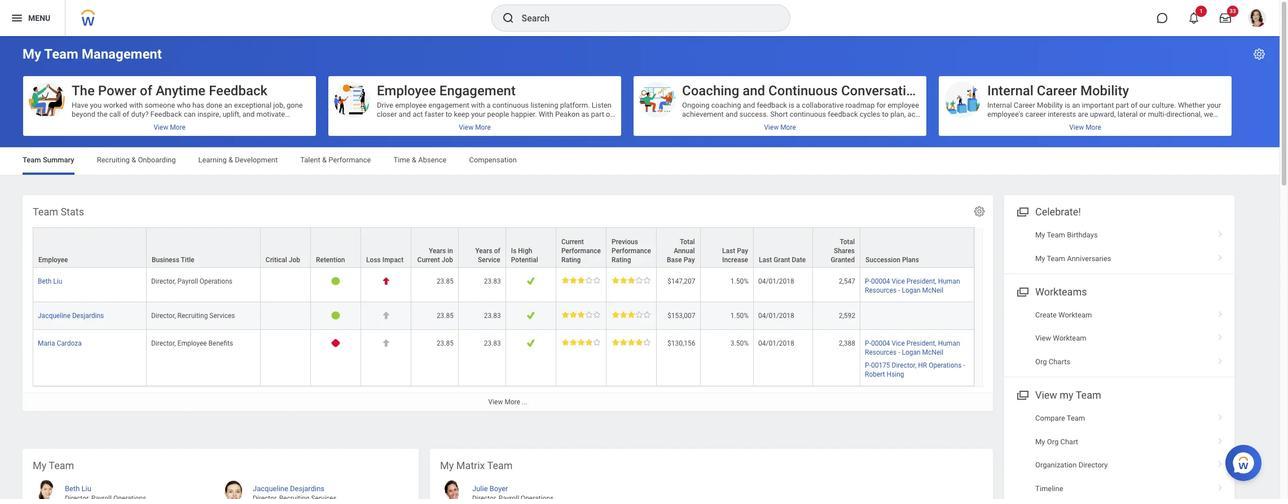 Task type: describe. For each thing, give the bounding box(es) containing it.
vice for 2nd p-00004 vice president, human resources - logan mcneil link
[[892, 340, 905, 348]]

job inside critical job popup button
[[289, 256, 300, 264]]

services
[[210, 312, 235, 320]]

items selected list
[[865, 338, 969, 379]]

chevron right image for view workteam
[[1213, 330, 1228, 342]]

& for recruiting
[[132, 156, 136, 164]]

base
[[667, 256, 682, 264]]

have you worked with someone who has done an exceptional job, gone beyond the call of duty?  feedback can inspire, uplift, and motivate recipients to do better.  remind your team to use 'anytime' feedback to recognize others.
[[72, 101, 303, 137]]

0 vertical spatial of
[[140, 83, 152, 99]]

director, inside p-00175 director, hr operations - robert hsing
[[892, 361, 917, 369]]

power
[[98, 83, 136, 99]]

my team birthdays
[[1035, 231, 1098, 239]]

last for last grant date
[[759, 256, 772, 264]]

configure this page image
[[1253, 47, 1266, 61]]

learning & development
[[198, 156, 278, 164]]

director, for director, recruiting services
[[151, 312, 176, 320]]

success.
[[740, 110, 769, 118]]

robert
[[865, 370, 885, 378]]

team inside tab list
[[23, 156, 41, 164]]

the
[[97, 110, 108, 118]]

internal career mobility
[[987, 83, 1129, 99]]

current inside current performance rating
[[561, 238, 584, 246]]

0 vertical spatial beth liu link
[[38, 275, 62, 286]]

to inside ongoing coaching and feedback is a collaborative roadmap for employee achievement and success.  short continuous feedback cycles to plan, act, access and modify provides acknowledgement, correction and positive outcomes.
[[882, 110, 889, 118]]

3.50%
[[731, 340, 749, 348]]

tab list inside main content
[[11, 148, 1268, 175]]

recognize
[[72, 128, 103, 137]]

exceeds expectations - performance is excellent and generally surpassed expectations and required little to no supervision. image
[[562, 339, 600, 346]]

president, for 1st p-00004 vice president, human resources - logan mcneil link from the top
[[907, 278, 937, 286]]

2 vertical spatial employee
[[178, 340, 207, 348]]

motivate
[[256, 110, 285, 118]]

1.50% for $147,207
[[731, 278, 749, 286]]

rating for previous performance rating
[[612, 256, 631, 264]]

provides
[[745, 119, 773, 128]]

career
[[1037, 83, 1077, 99]]

act,
[[908, 110, 919, 118]]

summary
[[43, 156, 74, 164]]

1 vertical spatial feedback
[[150, 110, 182, 118]]

my for my org chart
[[1035, 438, 1045, 446]]

& for talent
[[322, 156, 327, 164]]

years in current job column header
[[411, 227, 459, 269]]

chevron right image for my team anniversaries
[[1213, 250, 1228, 262]]

last grant date
[[759, 256, 806, 264]]

julie boyer
[[472, 485, 508, 493]]

desjardins for jacqueline desjardins link corresponding to team stats element
[[72, 312, 104, 320]]

a
[[796, 101, 800, 109]]

workteams
[[1035, 286, 1087, 298]]

inspire,
[[197, 110, 221, 118]]

julie boyer list item
[[440, 480, 712, 499]]

1.50% for $153,007
[[731, 312, 749, 320]]

the loss of this employee would be catastrophic or critical to the organization. image
[[382, 277, 390, 286]]

more
[[505, 398, 520, 406]]

employee for employee engagement
[[377, 83, 436, 99]]

1 human from the top
[[938, 278, 960, 286]]

justify image
[[10, 11, 24, 25]]

director, employee benefits
[[151, 340, 233, 348]]

2,592
[[839, 312, 855, 320]]

beth inside list item
[[65, 485, 80, 493]]

& for learning
[[228, 156, 233, 164]]

matrix
[[456, 460, 485, 472]]

liu inside team stats element
[[53, 278, 62, 286]]

logan for 1st p-00004 vice president, human resources - logan mcneil link from the top
[[902, 287, 921, 295]]

my team anniversaries
[[1035, 254, 1111, 263]]

1
[[1200, 8, 1203, 14]]

president, for 2nd p-00004 vice president, human resources - logan mcneil link
[[907, 340, 937, 348]]

worked
[[103, 101, 127, 109]]

jacqueline desjardins link for team stats element
[[38, 310, 104, 320]]

resources for 1st p-00004 vice president, human resources - logan mcneil link from the top
[[865, 287, 897, 295]]

main content containing my team management
[[0, 36, 1280, 499]]

04/01/2018 for 2,547
[[758, 278, 794, 286]]

0 horizontal spatial performance
[[329, 156, 371, 164]]

previous
[[612, 238, 638, 246]]

1 mcneil from the top
[[922, 287, 944, 295]]

to down gone
[[293, 119, 299, 128]]

beth inside team stats element
[[38, 278, 52, 286]]

years in current job button
[[411, 228, 458, 268]]

my for my matrix team
[[440, 460, 454, 472]]

has
[[192, 101, 204, 109]]

23.85 for director, payroll operations
[[437, 278, 454, 286]]

team summary
[[23, 156, 74, 164]]

cell for $130,156
[[261, 330, 311, 386]]

hsing
[[887, 370, 904, 378]]

list inside "my team" element
[[33, 475, 409, 499]]

chevron right image for my team birthdays
[[1213, 227, 1228, 238]]

mobility
[[1081, 83, 1129, 99]]

total for total shares granted
[[840, 238, 855, 246]]

you
[[90, 101, 102, 109]]

engagement
[[439, 83, 516, 99]]

my team anniversaries link
[[1004, 247, 1235, 270]]

menu
[[28, 13, 50, 22]]

years of service button
[[459, 228, 505, 268]]

chevron right image for timeline
[[1213, 481, 1228, 492]]

00175
[[871, 361, 890, 369]]

business
[[152, 256, 179, 264]]

organization
[[1035, 461, 1077, 470]]

succession
[[866, 256, 901, 264]]

team inside my team anniversaries "link"
[[1047, 254, 1065, 263]]

list for workteams
[[1004, 304, 1235, 374]]

your
[[173, 119, 187, 128]]

to left do
[[105, 119, 112, 128]]

2 vertical spatial feedback
[[259, 119, 291, 128]]

p-00175 director, hr operations - robert hsing link
[[865, 359, 965, 378]]

vice for 1st p-00004 vice president, human resources - logan mcneil link from the top
[[892, 278, 905, 286]]

inbox large image
[[1220, 12, 1231, 24]]

list for view my team
[[1004, 407, 1235, 499]]

grant
[[774, 256, 790, 264]]

acknowledgement,
[[775, 119, 836, 128]]

workteam for create workteam
[[1059, 311, 1092, 319]]

$130,156
[[668, 340, 695, 348]]

team inside the my team birthdays "link"
[[1047, 231, 1065, 239]]

julie
[[472, 485, 488, 493]]

current inside years in current job
[[417, 256, 440, 264]]

notifications large image
[[1188, 12, 1200, 24]]

beth liu inside list item
[[65, 485, 91, 493]]

director, for director, employee benefits
[[151, 340, 176, 348]]

00004 for 1st p-00004 vice president, human resources - logan mcneil link from the top
[[871, 278, 890, 286]]

list for celebrate!
[[1004, 224, 1235, 270]]

view for view more ...
[[488, 398, 503, 406]]

last pay increase
[[722, 247, 748, 264]]

retention button
[[311, 228, 361, 268]]

cardoza
[[57, 340, 82, 348]]

recruiting inside team stats element
[[178, 312, 208, 320]]

row containing beth liu
[[33, 268, 974, 303]]

p- for 1st p-00004 vice president, human resources - logan mcneil link from the top
[[865, 278, 871, 286]]

my team element
[[23, 449, 419, 499]]

have
[[72, 101, 88, 109]]

chevron right image for org charts
[[1213, 354, 1228, 365]]

last grant date button
[[754, 228, 813, 268]]

menu button
[[0, 0, 65, 36]]

ongoing
[[682, 101, 710, 109]]

p-00004 vice president, human resources - logan mcneil for 1st p-00004 vice president, human resources - logan mcneil link from the top
[[865, 278, 960, 295]]

current performance rating
[[561, 238, 601, 264]]

total shares granted
[[831, 238, 855, 264]]

beth liu inside team stats element
[[38, 278, 62, 286]]

my for my team
[[33, 460, 46, 472]]

my for my team birthdays
[[1035, 231, 1045, 239]]

p- for 2nd p-00004 vice president, human resources - logan mcneil link
[[865, 340, 871, 348]]

23.85 for director, employee benefits
[[437, 340, 454, 348]]

timeline link
[[1004, 477, 1235, 499]]

2,388
[[839, 340, 855, 348]]

modify
[[721, 119, 744, 128]]

done
[[206, 101, 222, 109]]

coaching and continuous conversations
[[682, 83, 929, 99]]

organization directory
[[1035, 461, 1108, 470]]

1 horizontal spatial feedback
[[828, 110, 858, 118]]

this worker has a high retention risk - immediate action needed. image
[[331, 339, 340, 348]]

date
[[792, 256, 806, 264]]

talent
[[300, 156, 320, 164]]

potential
[[511, 256, 538, 264]]

for
[[877, 101, 886, 109]]

my org chart link
[[1004, 430, 1235, 454]]

org charts link
[[1004, 350, 1235, 374]]

my team
[[33, 460, 74, 472]]

menu banner
[[0, 0, 1280, 36]]

of inside years of service
[[494, 247, 500, 255]]

row containing current performance rating
[[33, 227, 974, 269]]

view workteam
[[1035, 334, 1087, 343]]

compare team
[[1035, 414, 1085, 423]]



Task type: locate. For each thing, give the bounding box(es) containing it.
23.83
[[484, 278, 501, 286], [484, 312, 501, 320], [484, 340, 501, 348]]

resources up 00175 at the bottom
[[865, 349, 897, 357]]

rating right is high potential popup button
[[561, 256, 581, 264]]

years up service
[[475, 247, 492, 255]]

my team management
[[23, 46, 162, 62]]

33
[[1230, 8, 1236, 14]]

4 row from the top
[[33, 330, 974, 386]]

23.83 for $147,207
[[484, 278, 501, 286]]

0 vertical spatial pay
[[737, 247, 748, 255]]

1 vertical spatial employee
[[38, 256, 68, 264]]

last for last pay increase
[[722, 247, 735, 255]]

2 & from the left
[[228, 156, 233, 164]]

2 row from the top
[[33, 268, 974, 303]]

tab list containing team summary
[[11, 148, 1268, 175]]

chevron right image inside my team anniversaries "link"
[[1213, 250, 1228, 262]]

0 horizontal spatial current
[[417, 256, 440, 264]]

1 horizontal spatial jacqueline desjardins
[[253, 485, 324, 493]]

tab list
[[11, 148, 1268, 175]]

- right the hr
[[963, 361, 965, 369]]

1 vertical spatial recruiting
[[178, 312, 208, 320]]

2 rating from the left
[[612, 256, 631, 264]]

0 horizontal spatial last
[[722, 247, 735, 255]]

performance right talent
[[329, 156, 371, 164]]

performance left previous performance rating
[[561, 247, 601, 255]]

p- up robert
[[865, 361, 871, 369]]

1 rating from the left
[[561, 256, 581, 264]]

2 vertical spatial p-
[[865, 361, 871, 369]]

meets expectations - performance in line with a solid team contributor. image for $147,207
[[562, 277, 600, 284]]

mcneil
[[922, 287, 944, 295], [922, 349, 944, 357]]

jacqueline for team stats element
[[38, 312, 71, 320]]

pay down annual
[[684, 256, 695, 264]]

2 years from the left
[[475, 247, 492, 255]]

2 the worker has been assessed as having high potential. image from the top
[[527, 339, 535, 348]]

0 vertical spatial p-00004 vice president, human resources - logan mcneil
[[865, 278, 960, 295]]

vice down succession plans
[[892, 278, 905, 286]]

view for view workteam
[[1035, 334, 1051, 343]]

director,
[[151, 278, 176, 286], [151, 312, 176, 320], [151, 340, 176, 348], [892, 361, 917, 369]]

1 menu group image from the top
[[1015, 204, 1030, 219]]

feedback up 'correction'
[[828, 110, 858, 118]]

p-00004 vice president, human resources - logan mcneil up the hr
[[865, 340, 960, 357]]

1 vertical spatial p-00004 vice president, human resources - logan mcneil link
[[865, 338, 960, 357]]

beth liu link down employee 'popup button'
[[38, 275, 62, 286]]

1 horizontal spatial job
[[442, 256, 453, 264]]

2 total from the left
[[840, 238, 855, 246]]

operations right payroll at left bottom
[[200, 278, 232, 286]]

1 horizontal spatial current
[[561, 238, 584, 246]]

2 vertical spatial 23.83
[[484, 340, 501, 348]]

2 vertical spatial 23.85
[[437, 340, 454, 348]]

resources for 2nd p-00004 vice president, human resources - logan mcneil link
[[865, 349, 897, 357]]

jacqueline for "my team" element
[[253, 485, 288, 493]]

1 p-00004 vice president, human resources - logan mcneil link from the top
[[865, 275, 960, 295]]

president, inside items selected list
[[907, 340, 937, 348]]

0 vertical spatial 1.50%
[[731, 278, 749, 286]]

chart
[[1061, 438, 1078, 446]]

0 vertical spatial -
[[898, 287, 900, 295]]

jacqueline desjardins link for "my team" element
[[253, 483, 324, 493]]

team
[[189, 119, 206, 128]]

jacqueline desjardins inside team stats element
[[38, 312, 104, 320]]

meets expectations - performance in line with a solid team contributor. image up exceeds expectations - performance is excellent and generally surpassed expectations and required little to no supervision. image
[[562, 312, 600, 318]]

operations right the hr
[[929, 361, 962, 369]]

total for total annual base pay
[[680, 238, 695, 246]]

p- for p-00175 director, hr operations - robert hsing link
[[865, 361, 871, 369]]

of
[[140, 83, 152, 99], [123, 110, 129, 118], [494, 247, 500, 255]]

p- right 2,547
[[865, 278, 871, 286]]

succession plans button
[[861, 228, 974, 268]]

cell for $153,007
[[261, 303, 311, 330]]

1 horizontal spatial performance
[[561, 247, 601, 255]]

president, up the hr
[[907, 340, 937, 348]]

mcneil inside items selected list
[[922, 349, 944, 357]]

1 vertical spatial workteam
[[1053, 334, 1087, 343]]

0 vertical spatial 04/01/2018
[[758, 278, 794, 286]]

1 vertical spatial the worker has been assessed as having high potential. image
[[527, 339, 535, 348]]

1 vertical spatial pay
[[684, 256, 695, 264]]

the worker has been assessed as having high potential. image for $153,007
[[527, 312, 535, 320]]

jacqueline desjardins for team stats element
[[38, 312, 104, 320]]

2 resources from the top
[[865, 349, 897, 357]]

boyer
[[490, 485, 508, 493]]

8 chevron right image from the top
[[1213, 481, 1228, 492]]

create
[[1035, 311, 1057, 319]]

row containing jacqueline desjardins
[[33, 303, 974, 330]]

last inside 'last pay increase'
[[722, 247, 735, 255]]

beth down my team
[[65, 485, 80, 493]]

chevron right image inside my org chart link
[[1213, 434, 1228, 445]]

last up increase
[[722, 247, 735, 255]]

employee for employee
[[38, 256, 68, 264]]

1 horizontal spatial beth liu
[[65, 485, 91, 493]]

1 horizontal spatial jacqueline desjardins link
[[253, 483, 324, 493]]

1.50% up 3.50%
[[731, 312, 749, 320]]

00004 down succession
[[871, 278, 890, 286]]

1 vertical spatial of
[[123, 110, 129, 118]]

outcomes.
[[682, 128, 717, 137]]

chevron right image
[[1213, 410, 1228, 422]]

1 logan from the top
[[902, 287, 921, 295]]

org left "charts"
[[1035, 358, 1047, 366]]

04/01/2018 for 2,592
[[758, 312, 794, 320]]

maria cardoza link
[[38, 338, 82, 348]]

is high potential button
[[506, 228, 556, 268]]

search image
[[501, 11, 515, 25]]

workteam inside 'link'
[[1053, 334, 1087, 343]]

workteam down create workteam
[[1053, 334, 1087, 343]]

1 chevron right image from the top
[[1213, 227, 1228, 238]]

the worker has been assessed as having high potential. image
[[527, 312, 535, 320], [527, 339, 535, 348]]

2 vice from the top
[[892, 340, 905, 348]]

performance for previous
[[612, 247, 651, 255]]

0 vertical spatial meets expectations - performance in line with a solid team contributor. image
[[562, 277, 600, 284]]

performance down previous
[[612, 247, 651, 255]]

liu
[[53, 278, 62, 286], [82, 485, 91, 493]]

view left more
[[488, 398, 503, 406]]

employee button
[[33, 228, 146, 268]]

2 23.83 from the top
[[484, 312, 501, 320]]

2 04/01/2018 from the top
[[758, 312, 794, 320]]

0 vertical spatial recruiting
[[97, 156, 130, 164]]

1 vertical spatial 00004
[[871, 340, 890, 348]]

1.50%
[[731, 278, 749, 286], [731, 312, 749, 320]]

shares
[[834, 247, 855, 255]]

plans
[[902, 256, 919, 264]]

operations inside p-00175 director, hr operations - robert hsing
[[929, 361, 962, 369]]

view left my
[[1035, 389, 1057, 401]]

vice up p-00175 director, hr operations - robert hsing link
[[892, 340, 905, 348]]

onboarding
[[138, 156, 176, 164]]

p-
[[865, 278, 871, 286], [865, 340, 871, 348], [865, 361, 871, 369]]

recruiting down others. at left
[[97, 156, 130, 164]]

beth liu down my team
[[65, 485, 91, 493]]

business title
[[152, 256, 194, 264]]

view inside team stats element
[[488, 398, 503, 406]]

p-00004 vice president, human resources - logan mcneil link down plans
[[865, 275, 960, 295]]

total up annual
[[680, 238, 695, 246]]

meets expectations - performance in line with a solid team contributor. image
[[562, 277, 600, 284], [562, 312, 600, 318]]

director, down the director, recruiting services
[[151, 340, 176, 348]]

0 vertical spatial mcneil
[[922, 287, 944, 295]]

employee engagement
[[377, 83, 516, 99]]

1 vertical spatial 23.85
[[437, 312, 454, 320]]

years for current
[[429, 247, 446, 255]]

0 vertical spatial 00004
[[871, 278, 890, 286]]

0 vertical spatial last
[[722, 247, 735, 255]]

0 vertical spatial beth
[[38, 278, 52, 286]]

list containing compare team
[[1004, 407, 1235, 499]]

1 1.50% from the top
[[731, 278, 749, 286]]

logan inside items selected list
[[902, 349, 921, 357]]

row containing maria cardoza
[[33, 330, 974, 386]]

years inside years in current job
[[429, 247, 446, 255]]

total inside total annual base pay
[[680, 238, 695, 246]]

use
[[216, 119, 227, 128]]

logan down plans
[[902, 287, 921, 295]]

and inside have you worked with someone who has done an exceptional job, gone beyond the call of duty?  feedback can inspire, uplift, and motivate recipients to do better.  remind your team to use 'anytime' feedback to recognize others.
[[242, 110, 255, 118]]

beth liu link inside list item
[[65, 483, 91, 493]]

employee inside button
[[377, 83, 436, 99]]

1 p- from the top
[[865, 278, 871, 286]]

anytime
[[156, 83, 205, 99]]

2 1.50% from the top
[[731, 312, 749, 320]]

chevron right image inside organization directory link
[[1213, 457, 1228, 468]]

total inside total shares granted
[[840, 238, 855, 246]]

feedback
[[757, 101, 787, 109], [828, 110, 858, 118]]

chevron right image inside the my team birthdays "link"
[[1213, 227, 1228, 238]]

0 vertical spatial employee
[[377, 83, 436, 99]]

0 horizontal spatial beth liu
[[38, 278, 62, 286]]

hr
[[918, 361, 927, 369]]

duty?
[[131, 110, 149, 118]]

total annual base pay button
[[657, 228, 700, 268]]

current right is high potential popup button
[[561, 238, 584, 246]]

7 chevron right image from the top
[[1213, 457, 1228, 468]]

operations
[[200, 278, 232, 286], [929, 361, 962, 369]]

3 p- from the top
[[865, 361, 871, 369]]

p- right the 2,388
[[865, 340, 871, 348]]

1 vertical spatial jacqueline desjardins link
[[253, 483, 324, 493]]

years for service
[[475, 247, 492, 255]]

team inside team stats element
[[33, 206, 58, 218]]

human
[[938, 278, 960, 286], [938, 340, 960, 348]]

coaching
[[682, 83, 739, 99]]

cell
[[261, 268, 311, 303], [261, 303, 311, 330], [861, 303, 974, 330], [261, 330, 311, 386]]

cell for $147,207
[[261, 268, 311, 303]]

mcneil down succession plans popup button
[[922, 287, 944, 295]]

Search Workday  search field
[[522, 6, 767, 30]]

p-00004 vice president, human resources - logan mcneil link up the hr
[[865, 338, 960, 357]]

total annual base pay
[[667, 238, 695, 264]]

1 total from the left
[[680, 238, 695, 246]]

desjardins for jacqueline desjardins link within the list item
[[290, 485, 324, 493]]

rating for current performance rating
[[561, 256, 581, 264]]

1 23.83 from the top
[[484, 278, 501, 286]]

'anytime'
[[229, 119, 258, 128]]

2,547
[[839, 278, 855, 286]]

1 vertical spatial operations
[[929, 361, 962, 369]]

0 horizontal spatial of
[[123, 110, 129, 118]]

23.85 for director, recruiting services
[[437, 312, 454, 320]]

00004 up 00175 at the bottom
[[871, 340, 890, 348]]

04/01/2018 for 2,388
[[758, 340, 794, 348]]

2 meets expectations - performance in line with a solid team contributor. image from the top
[[562, 312, 600, 318]]

of inside have you worked with someone who has done an exceptional job, gone beyond the call of duty?  feedback can inspire, uplift, and motivate recipients to do better.  remind your team to use 'anytime' feedback to recognize others.
[[123, 110, 129, 118]]

chevron right image for my org chart
[[1213, 434, 1228, 445]]

1 vice from the top
[[892, 278, 905, 286]]

- for 1st p-00004 vice president, human resources - logan mcneil link from the top
[[898, 287, 900, 295]]

liu inside list item
[[82, 485, 91, 493]]

birthdays
[[1067, 231, 1098, 239]]

0 vertical spatial p-
[[865, 278, 871, 286]]

team stats element
[[23, 195, 993, 411]]

1 vertical spatial liu
[[82, 485, 91, 493]]

1 00004 from the top
[[871, 278, 890, 286]]

employee inside 'popup button'
[[38, 256, 68, 264]]

1 vertical spatial org
[[1047, 438, 1059, 446]]

1 vertical spatial menu group image
[[1015, 284, 1030, 299]]

0 vertical spatial operations
[[200, 278, 232, 286]]

remind
[[146, 119, 171, 128]]

3 23.85 from the top
[[437, 340, 454, 348]]

an
[[224, 101, 232, 109]]

cell left the this worker has a high retention risk - immediate action needed. image on the bottom of the page
[[261, 330, 311, 386]]

2 mcneil from the top
[[922, 349, 944, 357]]

0 vertical spatial current
[[561, 238, 584, 246]]

view for view my team
[[1035, 389, 1057, 401]]

granted
[[831, 256, 855, 264]]

menu group image left workteams
[[1015, 284, 1030, 299]]

correction
[[838, 119, 871, 128]]

1 horizontal spatial total
[[840, 238, 855, 246]]

beth liu link down my team
[[65, 483, 91, 493]]

logan for 2nd p-00004 vice president, human resources - logan mcneil link
[[902, 349, 921, 357]]

the worker has been assessed as having high potential. image down the worker has been assessed as having high potential. icon
[[527, 312, 535, 320]]

rating
[[561, 256, 581, 264], [612, 256, 631, 264]]

2 00004 from the top
[[871, 340, 890, 348]]

current
[[561, 238, 584, 246], [417, 256, 440, 264]]

1 horizontal spatial beth
[[65, 485, 80, 493]]

vice inside items selected list
[[892, 340, 905, 348]]

3 04/01/2018 from the top
[[758, 340, 794, 348]]

timeline
[[1035, 484, 1063, 493]]

cell down critical job
[[261, 268, 311, 303]]

years left in
[[429, 247, 446, 255]]

2 p-00004 vice president, human resources - logan mcneil link from the top
[[865, 338, 960, 357]]

rating inside current performance rating
[[561, 256, 581, 264]]

0 vertical spatial resources
[[865, 287, 897, 295]]

4 chevron right image from the top
[[1213, 330, 1228, 342]]

0 vertical spatial 23.83
[[484, 278, 501, 286]]

2 logan from the top
[[902, 349, 921, 357]]

1 the worker has been assessed as having high potential. image from the top
[[527, 312, 535, 320]]

4 & from the left
[[412, 156, 416, 164]]

0 vertical spatial workteam
[[1059, 311, 1092, 319]]

jacqueline inside team stats element
[[38, 312, 71, 320]]

the power of anytime feedback
[[72, 83, 267, 99]]

the worker has been assessed as having high potential. image
[[527, 277, 535, 286]]

jacqueline
[[38, 312, 71, 320], [253, 485, 288, 493]]

1 vertical spatial current
[[417, 256, 440, 264]]

workteam down workteams
[[1059, 311, 1092, 319]]

chevron right image inside create workteam link
[[1213, 307, 1228, 318]]

23.83 for $130,156
[[484, 340, 501, 348]]

recruiting up the director, employee benefits
[[178, 312, 208, 320]]

beth down employee 'popup button'
[[38, 278, 52, 286]]

6 chevron right image from the top
[[1213, 434, 1228, 445]]

view inside 'link'
[[1035, 334, 1051, 343]]

director, for director, payroll operations
[[151, 278, 176, 286]]

0 vertical spatial the worker has been assessed as having high potential. image
[[527, 312, 535, 320]]

exceptional
[[234, 101, 272, 109]]

succession plans
[[866, 256, 919, 264]]

beyond
[[72, 110, 95, 118]]

3 23.83 from the top
[[484, 340, 501, 348]]

1 president, from the top
[[907, 278, 937, 286]]

jacqueline desjardins inside list item
[[253, 485, 324, 493]]

view down create
[[1035, 334, 1051, 343]]

loss impact
[[366, 256, 404, 264]]

recruiting & onboarding
[[97, 156, 176, 164]]

1 resources from the top
[[865, 287, 897, 295]]

chevron right image for create workteam
[[1213, 307, 1228, 318]]

chevron right image inside view workteam 'link'
[[1213, 330, 1228, 342]]

p-00004 vice president, human resources - logan mcneil for 2nd p-00004 vice president, human resources - logan mcneil link
[[865, 340, 960, 357]]

positive
[[887, 119, 913, 128]]

& right "time"
[[412, 156, 416, 164]]

2 vertical spatial 04/01/2018
[[758, 340, 794, 348]]

& left onboarding
[[132, 156, 136, 164]]

desjardins
[[72, 312, 104, 320], [290, 485, 324, 493]]

p- inside p-00175 director, hr operations - robert hsing
[[865, 361, 871, 369]]

director, up hsing
[[892, 361, 917, 369]]

team inside my matrix team element
[[487, 460, 513, 472]]

1 vertical spatial last
[[759, 256, 772, 264]]

- up hsing
[[898, 349, 900, 357]]

2 human from the top
[[938, 340, 960, 348]]

1 horizontal spatial of
[[140, 83, 152, 99]]

menu group image for celebrate!
[[1015, 204, 1030, 219]]

the loss of this employee would be moderate or significant to the organization. image
[[382, 312, 390, 320]]

chevron right image
[[1213, 227, 1228, 238], [1213, 250, 1228, 262], [1213, 307, 1228, 318], [1213, 330, 1228, 342], [1213, 354, 1228, 365], [1213, 434, 1228, 445], [1213, 457, 1228, 468], [1213, 481, 1228, 492]]

my
[[1060, 389, 1074, 401]]

feedback down someone
[[150, 110, 182, 118]]

2 president, from the top
[[907, 340, 937, 348]]

the worker has been assessed as having high potential. image left exceeds expectations - performance is excellent and generally surpassed expectations and required little to no supervision. image
[[527, 339, 535, 348]]

00004 for 2nd p-00004 vice president, human resources - logan mcneil link
[[871, 340, 890, 348]]

resources down succession
[[865, 287, 897, 295]]

0 horizontal spatial jacqueline desjardins link
[[38, 310, 104, 320]]

1 p-00004 vice president, human resources - logan mcneil from the top
[[865, 278, 960, 295]]

total
[[680, 238, 695, 246], [840, 238, 855, 246]]

of up service
[[494, 247, 500, 255]]

pay inside total annual base pay
[[684, 256, 695, 264]]

0 vertical spatial p-00004 vice president, human resources - logan mcneil link
[[865, 275, 960, 295]]

2 23.85 from the top
[[437, 312, 454, 320]]

menu group image for workteams
[[1015, 284, 1030, 299]]

1 horizontal spatial beth liu link
[[65, 483, 91, 493]]

0 horizontal spatial operations
[[200, 278, 232, 286]]

1 vertical spatial mcneil
[[922, 349, 944, 357]]

menu group image
[[1015, 387, 1030, 402]]

p-00004 vice president, human resources - logan mcneil inside items selected list
[[865, 340, 960, 357]]

2 p-00004 vice president, human resources - logan mcneil from the top
[[865, 340, 960, 357]]

00004 inside items selected list
[[871, 340, 890, 348]]

3 & from the left
[[322, 156, 327, 164]]

critical
[[266, 256, 287, 264]]

performance for current
[[561, 247, 601, 255]]

2 job from the left
[[442, 256, 453, 264]]

list containing create workteam
[[1004, 304, 1235, 374]]

years inside years of service
[[475, 247, 492, 255]]

feedback up short at right top
[[757, 101, 787, 109]]

the loss of this employee would be moderate or significant to the organization. image
[[382, 339, 390, 348]]

3 chevron right image from the top
[[1213, 307, 1228, 318]]

director, down business
[[151, 278, 176, 286]]

0 vertical spatial feedback
[[209, 83, 267, 99]]

feedback down motivate
[[259, 119, 291, 128]]

current right impact
[[417, 256, 440, 264]]

0 horizontal spatial recruiting
[[97, 156, 130, 164]]

p-00004 vice president, human resources - logan mcneil down plans
[[865, 278, 960, 295]]

0 vertical spatial desjardins
[[72, 312, 104, 320]]

job down in
[[442, 256, 453, 264]]

profile logan mcneil image
[[1248, 9, 1266, 29]]

row
[[33, 227, 974, 269], [33, 268, 974, 303], [33, 303, 974, 330], [33, 330, 974, 386]]

increase
[[722, 256, 748, 264]]

1 button
[[1182, 6, 1207, 30]]

mcneil up the hr
[[922, 349, 944, 357]]

view more ... link
[[23, 393, 993, 411]]

human inside items selected list
[[938, 340, 960, 348]]

continuous
[[769, 83, 838, 99]]

years of service
[[475, 247, 500, 264]]

menu group image left celebrate!
[[1015, 204, 1030, 219]]

chevron right image inside timeline link
[[1213, 481, 1228, 492]]

jacqueline desjardins list item
[[221, 480, 409, 499]]

plan,
[[891, 110, 906, 118]]

my team birthdays link
[[1004, 224, 1235, 247]]

desjardins inside team stats element
[[72, 312, 104, 320]]

jacqueline desjardins link inside list item
[[253, 483, 324, 493]]

cell up items selected list
[[861, 303, 974, 330]]

0 vertical spatial 23.85
[[437, 278, 454, 286]]

1 vertical spatial jacqueline desjardins
[[253, 485, 324, 493]]

team inside compare team link
[[1067, 414, 1085, 423]]

meets expectations - performance in line with a solid team contributor. image for $153,007
[[562, 312, 600, 318]]

1 meets expectations - performance in line with a solid team contributor. image from the top
[[562, 277, 600, 284]]

1 horizontal spatial operations
[[929, 361, 962, 369]]

workteam for view workteam
[[1053, 334, 1087, 343]]

chevron right image for organization directory
[[1213, 457, 1228, 468]]

0 vertical spatial jacqueline desjardins
[[38, 312, 104, 320]]

this worker has low retention risk. image
[[331, 312, 340, 320]]

jacqueline inside list item
[[253, 485, 288, 493]]

0 horizontal spatial liu
[[53, 278, 62, 286]]

meets expectations - performance in line with a solid team contributor. image down current performance rating
[[562, 277, 600, 284]]

pay up increase
[[737, 247, 748, 255]]

3 row from the top
[[33, 303, 974, 330]]

configure team stats image
[[973, 205, 986, 218]]

this worker has low retention risk. image
[[331, 277, 340, 286]]

stats
[[61, 206, 84, 218]]

1 years from the left
[[429, 247, 446, 255]]

0 horizontal spatial beth liu link
[[38, 275, 62, 286]]

title
[[181, 256, 194, 264]]

1 vertical spatial 23.83
[[484, 312, 501, 320]]

compare team link
[[1004, 407, 1235, 430]]

list containing my team birthdays
[[1004, 224, 1235, 270]]

1 vertical spatial beth liu link
[[65, 483, 91, 493]]

1 vertical spatial p-00004 vice president, human resources - logan mcneil
[[865, 340, 960, 357]]

to down the "inspire,"
[[207, 119, 214, 128]]

23.85
[[437, 278, 454, 286], [437, 312, 454, 320], [437, 340, 454, 348]]

pay
[[737, 247, 748, 255], [684, 256, 695, 264]]

list containing beth liu
[[33, 475, 409, 499]]

2 horizontal spatial performance
[[612, 247, 651, 255]]

collaborative
[[802, 101, 844, 109]]

director, up the director, employee benefits
[[151, 312, 176, 320]]

0 horizontal spatial beth
[[38, 278, 52, 286]]

0 horizontal spatial rating
[[561, 256, 581, 264]]

0 vertical spatial human
[[938, 278, 960, 286]]

rating down previous
[[612, 256, 631, 264]]

0 vertical spatial vice
[[892, 278, 905, 286]]

0 horizontal spatial feedback
[[757, 101, 787, 109]]

33 button
[[1213, 6, 1239, 30]]

& right talent
[[322, 156, 327, 164]]

chevron right image inside "org charts" link
[[1213, 354, 1228, 365]]

23.83 for $153,007
[[484, 312, 501, 320]]

of right call
[[123, 110, 129, 118]]

0 horizontal spatial job
[[289, 256, 300, 264]]

president, down plans
[[907, 278, 937, 286]]

job inside years in current job
[[442, 256, 453, 264]]

1 job from the left
[[289, 256, 300, 264]]

2 menu group image from the top
[[1015, 284, 1030, 299]]

1 row from the top
[[33, 227, 974, 269]]

1 vertical spatial logan
[[902, 349, 921, 357]]

learning
[[198, 156, 227, 164]]

0 vertical spatial org
[[1035, 358, 1047, 366]]

critical job
[[266, 256, 300, 264]]

0 horizontal spatial jacqueline desjardins
[[38, 312, 104, 320]]

last left the grant
[[759, 256, 772, 264]]

& for time
[[412, 156, 416, 164]]

1 23.85 from the top
[[437, 278, 454, 286]]

job right critical on the bottom left of the page
[[289, 256, 300, 264]]

1 vertical spatial p-
[[865, 340, 871, 348]]

access
[[682, 119, 705, 128]]

1 vertical spatial desjardins
[[290, 485, 324, 493]]

talent & performance
[[300, 156, 371, 164]]

view workteam link
[[1004, 327, 1235, 350]]

roadmap
[[846, 101, 875, 109]]

menu group image
[[1015, 204, 1030, 219], [1015, 284, 1030, 299]]

my for my team management
[[23, 46, 41, 62]]

1 & from the left
[[132, 156, 136, 164]]

cell left this worker has low retention risk. image
[[261, 303, 311, 330]]

jacqueline desjardins for "my team" element
[[253, 485, 324, 493]]

5 chevron right image from the top
[[1213, 354, 1228, 365]]

main content
[[0, 36, 1280, 499]]

rating inside previous performance rating
[[612, 256, 631, 264]]

beth liu down employee 'popup button'
[[38, 278, 62, 286]]

1.50% down increase
[[731, 278, 749, 286]]

julie boyer link
[[472, 483, 508, 493]]

my for my team anniversaries
[[1035, 254, 1045, 263]]

my matrix team element
[[430, 449, 993, 499]]

1 vertical spatial meets expectations - performance in line with a solid team contributor. image
[[562, 312, 600, 318]]

desjardins inside list item
[[290, 485, 324, 493]]

team inside "my team" element
[[49, 460, 74, 472]]

short
[[770, 110, 788, 118]]

2 chevron right image from the top
[[1213, 250, 1228, 262]]

human up p-00175 director, hr operations - robert hsing link
[[938, 340, 960, 348]]

0 vertical spatial logan
[[902, 287, 921, 295]]

- inside p-00175 director, hr operations - robert hsing
[[963, 361, 965, 369]]

1 vertical spatial president,
[[907, 340, 937, 348]]

absence
[[418, 156, 447, 164]]

0 vertical spatial menu group image
[[1015, 204, 1030, 219]]

& right learning
[[228, 156, 233, 164]]

total up the shares
[[840, 238, 855, 246]]

logan up p-00175 director, hr operations - robert hsing link
[[902, 349, 921, 357]]

the worker has been assessed as having high potential. image for $130,156
[[527, 339, 535, 348]]

1 vertical spatial resources
[[865, 349, 897, 357]]

0 vertical spatial jacqueline
[[38, 312, 71, 320]]

1 vertical spatial jacqueline
[[253, 485, 288, 493]]

list
[[1004, 224, 1235, 270], [1004, 304, 1235, 374], [1004, 407, 1235, 499], [33, 475, 409, 499]]

00004
[[871, 278, 890, 286], [871, 340, 890, 348]]

resources inside items selected list
[[865, 349, 897, 357]]

1 vertical spatial 04/01/2018
[[758, 312, 794, 320]]

1 horizontal spatial pay
[[737, 247, 748, 255]]

is high potential
[[511, 247, 538, 264]]

- down succession plans
[[898, 287, 900, 295]]

$153,007
[[668, 312, 695, 320]]

2 p- from the top
[[865, 340, 871, 348]]

vice
[[892, 278, 905, 286], [892, 340, 905, 348]]

to down for
[[882, 110, 889, 118]]

0 horizontal spatial desjardins
[[72, 312, 104, 320]]

1 horizontal spatial years
[[475, 247, 492, 255]]

human down succession plans popup button
[[938, 278, 960, 286]]

feedback up the an
[[209, 83, 267, 99]]

beth liu list item
[[33, 480, 221, 499]]

management
[[82, 46, 162, 62]]

1 04/01/2018 from the top
[[758, 278, 794, 286]]

1 vertical spatial beth
[[65, 485, 80, 493]]

1 horizontal spatial employee
[[178, 340, 207, 348]]

of up with
[[140, 83, 152, 99]]

and
[[743, 83, 765, 99], [743, 101, 755, 109], [242, 110, 255, 118], [726, 110, 738, 118], [707, 119, 719, 128], [873, 119, 885, 128]]

$147,207
[[668, 278, 695, 286]]

- for 2nd p-00004 vice president, human resources - logan mcneil link
[[898, 349, 900, 357]]

pay inside 'last pay increase'
[[737, 247, 748, 255]]

org left chart
[[1047, 438, 1059, 446]]

2 horizontal spatial of
[[494, 247, 500, 255]]

service
[[478, 256, 500, 264]]



Task type: vqa. For each thing, say whether or not it's contained in the screenshot.
the leftmost Location
no



